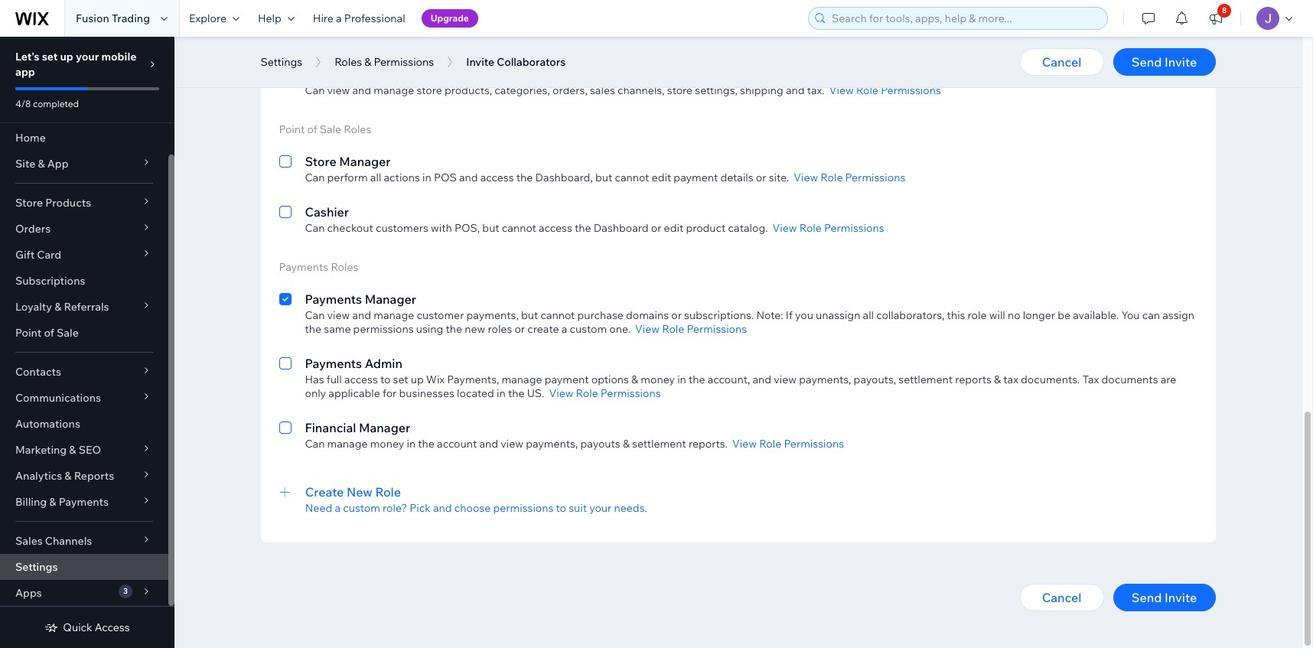 Task type: describe. For each thing, give the bounding box(es) containing it.
will
[[989, 308, 1005, 322]]

shipping
[[740, 83, 783, 97]]

settings link
[[0, 554, 168, 580]]

longer
[[1023, 308, 1055, 322]]

wix
[[426, 373, 445, 386]]

payments roles
[[279, 260, 358, 274]]

can for store manager can view and manage store products, categories, orders, sales channels, store settings, shipping and tax. view role permissions
[[305, 83, 325, 97]]

payments, inside can view and manage customer payments, but cannot purchase domains or subscriptions. note: if you unassign all collaborators, this role will no longer be available. you can assign the same permissions using the new roles or create a custom one.
[[466, 308, 519, 322]]

roles up perform on the top of page
[[344, 122, 371, 136]]

view right one.
[[635, 322, 660, 336]]

settings for the settings link
[[15, 560, 58, 574]]

3
[[123, 586, 128, 596]]

manager for payments manager
[[365, 292, 416, 307]]

unassign
[[816, 308, 860, 322]]

view inside the has full access to set up wix payments, manage payment options & money in the account, and view payments, payouts, settlement reports & tax documents. tax documents are only applicable for businesses located in the us.
[[774, 373, 797, 386]]

no
[[1008, 308, 1020, 322]]

can inside "cashier can checkout customers with pos, but cannot access the dashboard or edit product catalog. view role permissions"
[[305, 221, 325, 235]]

point for point of sale roles
[[279, 122, 305, 136]]

to inside the has full access to set up wix payments, manage payment options & money in the account, and view payments, payouts, settlement reports & tax documents. tax documents are only applicable for businesses located in the us.
[[380, 373, 391, 386]]

cashier
[[305, 204, 349, 220]]

roles inside button
[[334, 55, 362, 69]]

invite collaborators
[[466, 55, 566, 69]]

hire a professional link
[[304, 0, 414, 37]]

view inside the store manager can view and manage store products, categories, orders, sales channels, store settings, shipping and tax. view role permissions
[[829, 83, 854, 97]]

tax.
[[807, 83, 825, 97]]

contacts button
[[0, 359, 168, 385]]

& for seo
[[69, 443, 76, 457]]

settings,
[[695, 83, 738, 97]]

the left new
[[446, 322, 462, 336]]

payment inside store manager can perform all actions in pos and access the dashboard, but cannot edit payment details or site. view role permissions
[[674, 171, 718, 184]]

view inside "cashier can checkout customers with pos, but cannot access the dashboard or edit product catalog. view role permissions"
[[773, 221, 797, 235]]

and down roles & permissions
[[352, 83, 371, 97]]

can for store manager can perform all actions in pos and access the dashboard, but cannot edit payment details or site. view role permissions
[[305, 171, 325, 184]]

0 vertical spatial a
[[336, 11, 342, 25]]

view inside store manager can perform all actions in pos and access the dashboard, but cannot edit payment details or site. view role permissions
[[794, 171, 818, 184]]

purchase
[[577, 308, 624, 322]]

roles
[[488, 322, 512, 336]]

view inside can view and manage customer payments, but cannot purchase domains or subscriptions. note: if you unassign all collaborators, this role will no longer be available. you can assign the same permissions using the new roles or create a custom one.
[[327, 308, 350, 322]]

loyalty
[[15, 300, 52, 314]]

cancel button for second send invite button from the bottom
[[1020, 48, 1104, 76]]

cashier can checkout customers with pos, but cannot access the dashboard or edit product catalog. view role permissions
[[305, 204, 884, 235]]

of for point of sale roles
[[307, 122, 317, 136]]

and inside create new role need a custom role? pick and choose permissions to suit your needs.
[[433, 501, 452, 515]]

role right one.
[[662, 322, 684, 336]]

can for financial manager can manage money in the account and view payments, payouts & settlement reports. view role permissions
[[305, 437, 325, 451]]

documents
[[1101, 373, 1158, 386]]

site & app button
[[0, 151, 168, 177]]

located
[[457, 386, 494, 400]]

manage inside the store manager can view and manage store products, categories, orders, sales channels, store settings, shipping and tax. view role permissions
[[374, 83, 414, 97]]

for
[[383, 386, 397, 400]]

view role permissions button up account,
[[635, 322, 747, 336]]

pick
[[410, 501, 431, 515]]

let's set up your mobile app
[[15, 50, 136, 79]]

your inside let's set up your mobile app
[[76, 50, 99, 64]]

in right located
[[497, 386, 506, 400]]

reports.
[[689, 437, 728, 451]]

role inside store manager can perform all actions in pos and access the dashboard, but cannot edit payment details or site. view role permissions
[[821, 171, 843, 184]]

channels
[[45, 534, 92, 548]]

or inside store manager can perform all actions in pos and access the dashboard, but cannot edit payment details or site. view role permissions
[[756, 171, 766, 184]]

to inside create new role need a custom role? pick and choose permissions to suit your needs.
[[556, 501, 566, 515]]

pos
[[434, 171, 457, 184]]

roles down the hire
[[314, 35, 341, 49]]

actions
[[384, 171, 420, 184]]

need
[[305, 501, 332, 515]]

role up financial manager can manage money in the account and view payments, payouts & settlement reports. view role permissions
[[576, 386, 598, 400]]

view role permissions button for store manager can view and manage store products, categories, orders, sales channels, store settings, shipping and tax. view role permissions
[[829, 83, 941, 97]]

2 cancel from the top
[[1042, 590, 1081, 605]]

quick access button
[[45, 621, 130, 634]]

you
[[1121, 308, 1140, 322]]

permissions inside "cashier can checkout customers with pos, but cannot access the dashboard or edit product catalog. view role permissions"
[[824, 221, 884, 235]]

the inside "cashier can checkout customers with pos, but cannot access the dashboard or edit product catalog. view role permissions"
[[575, 221, 591, 235]]

payments for payments admin
[[305, 356, 362, 371]]

store manager can view and manage store products, categories, orders, sales channels, store settings, shipping and tax. view role permissions
[[305, 67, 941, 97]]

roles & permissions button
[[327, 51, 442, 73]]

are
[[1161, 373, 1176, 386]]

communications
[[15, 391, 101, 405]]

subscriptions link
[[0, 268, 168, 294]]

view role permissions button for cashier can checkout customers with pos, but cannot access the dashboard or edit product catalog. view role permissions
[[773, 221, 884, 235]]

store for store manager can view and manage store products, categories, orders, sales channels, store settings, shipping and tax. view role permissions
[[305, 67, 336, 82]]

be
[[1058, 308, 1071, 322]]

access inside "cashier can checkout customers with pos, but cannot access the dashboard or edit product catalog. view role permissions"
[[539, 221, 572, 235]]

payments manager
[[305, 292, 416, 307]]

payments for payments manager
[[305, 292, 362, 307]]

permissions inside create new role need a custom role? pick and choose permissions to suit your needs.
[[493, 501, 554, 515]]

view inside the store manager can view and manage store products, categories, orders, sales channels, store settings, shipping and tax. view role permissions
[[327, 83, 350, 97]]

& for referrals
[[54, 300, 61, 314]]

has full access to set up wix payments, manage payment options & money in the account, and view payments, payouts, settlement reports & tax documents. tax documents are only applicable for businesses located in the us.
[[305, 373, 1176, 400]]

role inside financial manager can manage money in the account and view payments, payouts & settlement reports. view role permissions
[[759, 437, 781, 451]]

dashboard
[[594, 221, 649, 235]]

money inside the has full access to set up wix payments, manage payment options & money in the account, and view payments, payouts, settlement reports & tax documents. tax documents are only applicable for businesses located in the us.
[[641, 373, 675, 386]]

& for app
[[38, 157, 45, 171]]

send invite for second send invite button from the top
[[1132, 590, 1197, 605]]

manager for store manager can perform all actions in pos and access the dashboard, but cannot edit payment details or site. view role permissions
[[339, 154, 391, 169]]

8
[[1222, 5, 1227, 15]]

and inside financial manager can manage money in the account and view payments, payouts & settlement reports. view role permissions
[[479, 437, 498, 451]]

need a custom role? pick and choose permissions to suit your needs. button
[[305, 501, 1197, 515]]

send invite for second send invite button from the bottom
[[1132, 54, 1197, 70]]

stores roles
[[279, 35, 341, 49]]

& for permissions
[[364, 55, 371, 69]]

billing & payments button
[[0, 489, 168, 515]]

payments, inside the has full access to set up wix payments, manage payment options & money in the account, and view payments, payouts, settlement reports & tax documents. tax documents are only applicable for businesses located in the us.
[[799, 373, 851, 386]]

Search for tools, apps, help & more... field
[[827, 8, 1103, 29]]

create new role need a custom role? pick and choose permissions to suit your needs.
[[305, 484, 647, 515]]

and inside store manager can perform all actions in pos and access the dashboard, but cannot edit payment details or site. view role permissions
[[459, 171, 478, 184]]

role inside "cashier can checkout customers with pos, but cannot access the dashboard or edit product catalog. view role permissions"
[[799, 221, 822, 235]]

tax
[[1082, 373, 1099, 386]]

referrals
[[64, 300, 109, 314]]

sales
[[590, 83, 615, 97]]

view right us.
[[549, 386, 573, 400]]

store products
[[15, 196, 91, 210]]

same
[[324, 322, 351, 336]]

reports
[[74, 469, 114, 483]]

all inside store manager can perform all actions in pos and access the dashboard, but cannot edit payment details or site. view role permissions
[[370, 171, 381, 184]]

applicable
[[328, 386, 380, 400]]

the left same
[[305, 322, 321, 336]]

orders,
[[552, 83, 587, 97]]

in left account,
[[677, 373, 686, 386]]

payments admin
[[305, 356, 402, 371]]

edit inside store manager can perform all actions in pos and access the dashboard, but cannot edit payment details or site. view role permissions
[[652, 171, 671, 184]]

up inside let's set up your mobile app
[[60, 50, 73, 64]]

help button
[[249, 0, 304, 37]]

payments, inside financial manager can manage money in the account and view payments, payouts & settlement reports. view role permissions
[[526, 437, 578, 451]]

view role permissions button for financial manager can manage money in the account and view payments, payouts & settlement reports. view role permissions
[[732, 437, 844, 451]]

permissions inside store manager can perform all actions in pos and access the dashboard, but cannot edit payment details or site. view role permissions
[[845, 171, 905, 184]]

set inside the has full access to set up wix payments, manage payment options & money in the account, and view payments, payouts, settlement reports & tax documents. tax documents are only applicable for businesses located in the us.
[[393, 373, 408, 386]]

payments for payments roles
[[279, 260, 328, 274]]

sidebar element
[[0, 37, 174, 648]]

money inside financial manager can manage money in the account and view payments, payouts & settlement reports. view role permissions
[[370, 437, 404, 451]]

upgrade button
[[421, 9, 478, 28]]

hire a professional
[[313, 11, 405, 25]]

store manager can perform all actions in pos and access the dashboard, but cannot edit payment details or site. view role permissions
[[305, 154, 905, 184]]

but for cashier
[[482, 221, 499, 235]]

a inside can view and manage customer payments, but cannot purchase domains or subscriptions. note: if you unassign all collaborators, this role will no longer be available. you can assign the same permissions using the new roles or create a custom one.
[[561, 322, 567, 336]]

hire
[[313, 11, 334, 25]]

the left us.
[[508, 386, 525, 400]]

products
[[45, 196, 91, 210]]

reports
[[955, 373, 992, 386]]

a inside create new role need a custom role? pick and choose permissions to suit your needs.
[[335, 501, 341, 515]]

manage inside can view and manage customer payments, but cannot purchase domains or subscriptions. note: if you unassign all collaborators, this role will no longer be available. you can assign the same permissions using the new roles or create a custom one.
[[374, 308, 414, 322]]

up inside the has full access to set up wix payments, manage payment options & money in the account, and view payments, payouts, settlement reports & tax documents. tax documents are only applicable for businesses located in the us.
[[411, 373, 424, 386]]

role inside create new role need a custom role? pick and choose permissions to suit your needs.
[[375, 484, 401, 500]]

app
[[47, 157, 69, 171]]

access
[[95, 621, 130, 634]]

automations
[[15, 417, 80, 431]]



Task type: locate. For each thing, give the bounding box(es) containing it.
but right pos, at the left
[[482, 221, 499, 235]]

1 vertical spatial point
[[15, 326, 42, 340]]

or
[[756, 171, 766, 184], [651, 221, 661, 235], [671, 308, 682, 322], [515, 322, 525, 336]]

access right pos
[[480, 171, 514, 184]]

roles & permissions
[[334, 55, 434, 69]]

custom down new
[[343, 501, 380, 515]]

quick
[[63, 621, 92, 634]]

access inside store manager can perform all actions in pos and access the dashboard, but cannot edit payment details or site. view role permissions
[[480, 171, 514, 184]]

point for point of sale
[[15, 326, 42, 340]]

& left seo
[[69, 443, 76, 457]]

manage down "financial"
[[327, 437, 368, 451]]

1 vertical spatial of
[[44, 326, 54, 340]]

needs.
[[614, 501, 647, 515]]

can left perform on the top of page
[[305, 171, 325, 184]]

point down loyalty
[[15, 326, 42, 340]]

your right suit
[[589, 501, 612, 515]]

the
[[516, 171, 533, 184], [575, 221, 591, 235], [305, 322, 321, 336], [446, 322, 462, 336], [689, 373, 705, 386], [508, 386, 525, 400], [418, 437, 435, 451]]

payment left details
[[674, 171, 718, 184]]

explore
[[189, 11, 226, 25]]

money down for
[[370, 437, 404, 451]]

settings down the stores at left
[[261, 55, 302, 69]]

0 horizontal spatial but
[[482, 221, 499, 235]]

can inside store manager can perform all actions in pos and access the dashboard, but cannot edit payment details or site. view role permissions
[[305, 171, 325, 184]]

payments down cashier
[[279, 260, 328, 274]]

up left wix
[[411, 373, 424, 386]]

1 vertical spatial settlement
[[632, 437, 686, 451]]

1 cancel button from the top
[[1020, 48, 1104, 76]]

in inside financial manager can manage money in the account and view payments, payouts & settlement reports. view role permissions
[[407, 437, 416, 451]]

invite inside button
[[466, 55, 494, 69]]

view role permissions button up "payouts"
[[549, 386, 661, 400]]

tax
[[1003, 373, 1018, 386]]

1 vertical spatial permissions
[[493, 501, 554, 515]]

1 send invite button from the top
[[1113, 48, 1215, 76]]

0 horizontal spatial up
[[60, 50, 73, 64]]

payments up same
[[305, 292, 362, 307]]

only
[[305, 386, 326, 400]]

1 horizontal spatial your
[[589, 501, 612, 515]]

store inside store manager can perform all actions in pos and access the dashboard, but cannot edit payment details or site. view role permissions
[[305, 154, 336, 169]]

cannot inside store manager can perform all actions in pos and access the dashboard, but cannot edit payment details or site. view role permissions
[[615, 171, 649, 184]]

or left site.
[[756, 171, 766, 184]]

view role permissions button for store manager can perform all actions in pos and access the dashboard, but cannot edit payment details or site. view role permissions
[[794, 171, 905, 184]]

sale down loyalty & referrals
[[57, 326, 79, 340]]

completed
[[33, 98, 79, 109]]

perform
[[327, 171, 368, 184]]

but right dashboard,
[[595, 171, 612, 184]]

view right account,
[[774, 373, 797, 386]]

manager inside store manager can perform all actions in pos and access the dashboard, but cannot edit payment details or site. view role permissions
[[339, 154, 391, 169]]

0 vertical spatial permissions
[[353, 322, 414, 336]]

catalog.
[[728, 221, 768, 235]]

settlement inside financial manager can manage money in the account and view payments, payouts & settlement reports. view role permissions
[[632, 437, 686, 451]]

sale for point of sale roles
[[320, 122, 341, 136]]

1 horizontal spatial custom
[[570, 322, 607, 336]]

view role permissions button right site.
[[794, 171, 905, 184]]

or right roles
[[515, 322, 525, 336]]

2 vertical spatial a
[[335, 501, 341, 515]]

product
[[686, 221, 726, 235]]

a right the hire
[[336, 11, 342, 25]]

& for payments
[[49, 495, 56, 509]]

and right pick
[[433, 501, 452, 515]]

create
[[305, 484, 344, 500]]

can inside financial manager can manage money in the account and view payments, payouts & settlement reports. view role permissions
[[305, 437, 325, 451]]

1 horizontal spatial payments,
[[526, 437, 578, 451]]

store inside store products 'popup button'
[[15, 196, 43, 210]]

2 horizontal spatial cannot
[[615, 171, 649, 184]]

cannot for cashier
[[502, 221, 536, 235]]

in inside store manager can perform all actions in pos and access the dashboard, but cannot edit payment details or site. view role permissions
[[422, 171, 431, 184]]

2 can from the top
[[305, 171, 325, 184]]

roles
[[314, 35, 341, 49], [334, 55, 362, 69], [344, 122, 371, 136], [331, 260, 358, 274]]

or right dashboard at the left of the page
[[651, 221, 661, 235]]

1 vertical spatial send invite
[[1132, 590, 1197, 605]]

collaborators
[[497, 55, 566, 69]]

& right "payouts"
[[623, 437, 630, 451]]

can down payments roles
[[305, 308, 325, 322]]

point of sale link
[[0, 320, 168, 346]]

2 send invite from the top
[[1132, 590, 1197, 605]]

can inside the store manager can view and manage store products, categories, orders, sales channels, store settings, shipping and tax. view role permissions
[[305, 83, 325, 97]]

up right let's
[[60, 50, 73, 64]]

4/8
[[15, 98, 31, 109]]

0 vertical spatial settings
[[261, 55, 302, 69]]

the inside store manager can perform all actions in pos and access the dashboard, but cannot edit payment details or site. view role permissions
[[516, 171, 533, 184]]

but for can
[[521, 308, 538, 322]]

fusion
[[76, 11, 109, 25]]

manager for store manager can view and manage store products, categories, orders, sales channels, store settings, shipping and tax. view role permissions
[[339, 67, 391, 82]]

0 vertical spatial cancel
[[1042, 54, 1081, 70]]

orders
[[15, 222, 51, 236]]

1 horizontal spatial to
[[556, 501, 566, 515]]

settings for settings button on the top of page
[[261, 55, 302, 69]]

but inside "cashier can checkout customers with pos, but cannot access the dashboard or edit product catalog. view role permissions"
[[482, 221, 499, 235]]

payments up full at the left of the page
[[305, 356, 362, 371]]

products,
[[445, 83, 492, 97]]

send invite button
[[1113, 48, 1215, 76], [1113, 584, 1215, 611]]

0 vertical spatial payments,
[[466, 308, 519, 322]]

1 vertical spatial to
[[556, 501, 566, 515]]

customer
[[417, 308, 464, 322]]

permissions up admin
[[353, 322, 414, 336]]

manage down roles & permissions
[[374, 83, 414, 97]]

point inside sidebar element
[[15, 326, 42, 340]]

permissions inside the store manager can view and manage store products, categories, orders, sales channels, store settings, shipping and tax. view role permissions
[[881, 83, 941, 97]]

orders button
[[0, 216, 168, 242]]

create new role button
[[305, 483, 1197, 501]]

& right billing
[[49, 495, 56, 509]]

custom inside create new role need a custom role? pick and choose permissions to suit your needs.
[[343, 501, 380, 515]]

manager up perform on the top of page
[[339, 154, 391, 169]]

settlement
[[899, 373, 953, 386], [632, 437, 686, 451]]

0 horizontal spatial cannot
[[502, 221, 536, 235]]

view role permissions for payments manager
[[635, 322, 747, 336]]

a right create
[[561, 322, 567, 336]]

1 vertical spatial cancel button
[[1020, 584, 1104, 611]]

can
[[1142, 308, 1160, 322]]

0 vertical spatial to
[[380, 373, 391, 386]]

available.
[[1073, 308, 1119, 322]]

contacts
[[15, 365, 61, 379]]

but inside store manager can perform all actions in pos and access the dashboard, but cannot edit payment details or site. view role permissions
[[595, 171, 612, 184]]

2 send from the top
[[1132, 590, 1162, 605]]

app
[[15, 65, 35, 79]]

the left the account
[[418, 437, 435, 451]]

cancel button for second send invite button from the top
[[1020, 584, 1104, 611]]

2 vertical spatial payments,
[[526, 437, 578, 451]]

account
[[437, 437, 477, 451]]

financial manager can manage money in the account and view payments, payouts & settlement reports. view role permissions
[[305, 420, 844, 451]]

5 can from the top
[[305, 437, 325, 451]]

0 vertical spatial of
[[307, 122, 317, 136]]

payment inside the has full access to set up wix payments, manage payment options & money in the account, and view payments, payouts, settlement reports & tax documents. tax documents are only applicable for businesses located in the us.
[[545, 373, 589, 386]]

0 vertical spatial store
[[305, 67, 336, 82]]

site
[[15, 157, 35, 171]]

0 horizontal spatial custom
[[343, 501, 380, 515]]

options
[[591, 373, 629, 386]]

all left actions
[[370, 171, 381, 184]]

subscriptions.
[[684, 308, 754, 322]]

point down settings button on the top of page
[[279, 122, 305, 136]]

1 vertical spatial view role permissions
[[549, 386, 661, 400]]

0 vertical spatial all
[[370, 171, 381, 184]]

1 vertical spatial but
[[482, 221, 499, 235]]

None checkbox
[[279, 152, 291, 184], [279, 354, 291, 400], [279, 152, 291, 184], [279, 354, 291, 400]]

2 horizontal spatial payments,
[[799, 373, 851, 386]]

2 horizontal spatial access
[[539, 221, 572, 235]]

can inside can view and manage customer payments, but cannot purchase domains or subscriptions. note: if you unassign all collaborators, this role will no longer be available. you can assign the same permissions using the new roles or create a custom one.
[[305, 308, 325, 322]]

gift card
[[15, 248, 61, 262]]

one.
[[609, 322, 631, 336]]

1 vertical spatial payments,
[[799, 373, 851, 386]]

permissions
[[374, 55, 434, 69], [881, 83, 941, 97], [845, 171, 905, 184], [824, 221, 884, 235], [687, 322, 747, 336], [601, 386, 661, 400], [784, 437, 844, 451]]

and right the account
[[479, 437, 498, 451]]

view inside financial manager can manage money in the account and view payments, payouts & settlement reports. view role permissions
[[501, 437, 523, 451]]

has
[[305, 373, 324, 386]]

the left dashboard,
[[516, 171, 533, 184]]

sale
[[320, 122, 341, 136], [57, 326, 79, 340]]

edit inside "cashier can checkout customers with pos, but cannot access the dashboard or edit product catalog. view role permissions"
[[664, 221, 683, 235]]

1 send from the top
[[1132, 54, 1162, 70]]

sale up perform on the top of page
[[320, 122, 341, 136]]

1 vertical spatial store
[[305, 154, 336, 169]]

1 can from the top
[[305, 83, 325, 97]]

store
[[305, 67, 336, 82], [305, 154, 336, 169], [15, 196, 43, 210]]

2 vertical spatial cannot
[[541, 308, 575, 322]]

view right site.
[[794, 171, 818, 184]]

1 vertical spatial all
[[863, 308, 874, 322]]

but inside can view and manage customer payments, but cannot purchase domains or subscriptions. note: if you unassign all collaborators, this role will no longer be available. you can assign the same permissions using the new roles or create a custom one.
[[521, 308, 538, 322]]

and inside the has full access to set up wix payments, manage payment options & money in the account, and view payments, payouts, settlement reports & tax documents. tax documents are only applicable for businesses located in the us.
[[753, 373, 771, 386]]

of down loyalty & referrals
[[44, 326, 54, 340]]

the left account,
[[689, 373, 705, 386]]

1 vertical spatial set
[[393, 373, 408, 386]]

point of sale
[[15, 326, 79, 340]]

can
[[305, 83, 325, 97], [305, 171, 325, 184], [305, 221, 325, 235], [305, 308, 325, 322], [305, 437, 325, 451]]

& left reports
[[65, 469, 72, 483]]

cannot left purchase
[[541, 308, 575, 322]]

suit
[[569, 501, 587, 515]]

0 horizontal spatial money
[[370, 437, 404, 451]]

store up the orders
[[15, 196, 43, 210]]

manager inside the store manager can view and manage store products, categories, orders, sales channels, store settings, shipping and tax. view role permissions
[[339, 67, 391, 82]]

home link
[[0, 125, 168, 151]]

0 vertical spatial payment
[[674, 171, 718, 184]]

payments, left payouts,
[[799, 373, 851, 386]]

billing
[[15, 495, 47, 509]]

roles down 'stores roles'
[[334, 55, 362, 69]]

store up perform on the top of page
[[305, 154, 336, 169]]

1 vertical spatial cancel
[[1042, 590, 1081, 605]]

0 horizontal spatial access
[[344, 373, 378, 386]]

view right tax.
[[829, 83, 854, 97]]

payments down analytics & reports dropdown button
[[59, 495, 109, 509]]

permissions inside financial manager can manage money in the account and view payments, payouts & settlement reports. view role permissions
[[784, 437, 844, 451]]

view right reports. at the right of page
[[732, 437, 757, 451]]

store products button
[[0, 190, 168, 216]]

1 vertical spatial settings
[[15, 560, 58, 574]]

0 vertical spatial custom
[[570, 322, 607, 336]]

1 horizontal spatial store
[[667, 83, 693, 97]]

settlement left reports. at the right of page
[[632, 437, 686, 451]]

cannot inside "cashier can checkout customers with pos, but cannot access the dashboard or edit product catalog. view role permissions"
[[502, 221, 536, 235]]

0 horizontal spatial your
[[76, 50, 99, 64]]

& inside button
[[364, 55, 371, 69]]

1 horizontal spatial permissions
[[493, 501, 554, 515]]

customers
[[376, 221, 428, 235]]

0 vertical spatial your
[[76, 50, 99, 64]]

0 vertical spatial money
[[641, 373, 675, 386]]

professional
[[344, 11, 405, 25]]

1 send invite from the top
[[1132, 54, 1197, 70]]

1 horizontal spatial all
[[863, 308, 874, 322]]

view role permissions button
[[829, 83, 941, 97], [794, 171, 905, 184], [773, 221, 884, 235], [635, 322, 747, 336], [549, 386, 661, 400], [732, 437, 844, 451]]

1 horizontal spatial settlement
[[899, 373, 953, 386]]

payments, left "payouts"
[[526, 437, 578, 451]]

seo
[[79, 443, 101, 457]]

permissions inside can view and manage customer payments, but cannot purchase domains or subscriptions. note: if you unassign all collaborators, this role will no longer be available. you can assign the same permissions using the new roles or create a custom one.
[[353, 322, 414, 336]]

0 vertical spatial send
[[1132, 54, 1162, 70]]

of for point of sale
[[44, 326, 54, 340]]

access inside the has full access to set up wix payments, manage payment options & money in the account, and view payments, payouts, settlement reports & tax documents. tax documents are only applicable for businesses located in the us.
[[344, 373, 378, 386]]

view role permissions button right tax.
[[829, 83, 941, 97]]

store left products,
[[417, 83, 442, 97]]

1 vertical spatial cannot
[[502, 221, 536, 235]]

1 horizontal spatial payment
[[674, 171, 718, 184]]

admin
[[365, 356, 402, 371]]

roles up payments manager
[[331, 260, 358, 274]]

subscriptions
[[15, 274, 85, 288]]

1 vertical spatial send
[[1132, 590, 1162, 605]]

1 cancel from the top
[[1042, 54, 1081, 70]]

manage inside the has full access to set up wix payments, manage payment options & money in the account, and view payments, payouts, settlement reports & tax documents. tax documents are only applicable for businesses located in the us.
[[502, 373, 542, 386]]

sale for point of sale
[[57, 326, 79, 340]]

all inside can view and manage customer payments, but cannot purchase domains or subscriptions. note: if you unassign all collaborators, this role will no longer be available. you can assign the same permissions using the new roles or create a custom one.
[[863, 308, 874, 322]]

manager down hire a professional
[[339, 67, 391, 82]]

access down payments admin
[[344, 373, 378, 386]]

view role permissions
[[635, 322, 747, 336], [549, 386, 661, 400]]

using
[[416, 322, 443, 336]]

can up point of sale roles
[[305, 83, 325, 97]]

& right options
[[631, 373, 638, 386]]

to down admin
[[380, 373, 391, 386]]

None checkbox
[[279, 65, 291, 97], [279, 203, 291, 235], [279, 290, 291, 336], [279, 419, 291, 451], [279, 65, 291, 97], [279, 203, 291, 235], [279, 290, 291, 336], [279, 419, 291, 451]]

sale inside sidebar element
[[57, 326, 79, 340]]

2 store from the left
[[667, 83, 693, 97]]

0 vertical spatial access
[[480, 171, 514, 184]]

apps
[[15, 586, 42, 600]]

0 horizontal spatial payment
[[545, 373, 589, 386]]

1 horizontal spatial set
[[393, 373, 408, 386]]

store inside the store manager can view and manage store products, categories, orders, sales channels, store settings, shipping and tax. view role permissions
[[305, 67, 336, 82]]

&
[[364, 55, 371, 69], [38, 157, 45, 171], [54, 300, 61, 314], [631, 373, 638, 386], [994, 373, 1001, 386], [623, 437, 630, 451], [69, 443, 76, 457], [65, 469, 72, 483], [49, 495, 56, 509]]

of down settings button on the top of page
[[307, 122, 317, 136]]

0 horizontal spatial permissions
[[353, 322, 414, 336]]

if
[[786, 308, 793, 322]]

permissions inside button
[[374, 55, 434, 69]]

pos,
[[454, 221, 480, 235]]

with
[[431, 221, 452, 235]]

set inside let's set up your mobile app
[[42, 50, 58, 64]]

store
[[417, 83, 442, 97], [667, 83, 693, 97]]

view role permissions for payments admin
[[549, 386, 661, 400]]

payment right us.
[[545, 373, 589, 386]]

4 can from the top
[[305, 308, 325, 322]]

0 vertical spatial point
[[279, 122, 305, 136]]

and right account,
[[753, 373, 771, 386]]

edit left details
[[652, 171, 671, 184]]

store for store products
[[15, 196, 43, 210]]

gift
[[15, 248, 35, 262]]

1 vertical spatial a
[[561, 322, 567, 336]]

0 vertical spatial edit
[[652, 171, 671, 184]]

the left dashboard at the left of the page
[[575, 221, 591, 235]]

2 vertical spatial access
[[344, 373, 378, 386]]

0 horizontal spatial point
[[15, 326, 42, 340]]

0 vertical spatial cannot
[[615, 171, 649, 184]]

set down admin
[[393, 373, 408, 386]]

money right options
[[641, 373, 675, 386]]

2 vertical spatial but
[[521, 308, 538, 322]]

1 horizontal spatial but
[[521, 308, 538, 322]]

billing & payments
[[15, 495, 109, 509]]

quick access
[[63, 621, 130, 634]]

0 horizontal spatial of
[[44, 326, 54, 340]]

1 horizontal spatial up
[[411, 373, 424, 386]]

note:
[[756, 308, 783, 322]]

1 horizontal spatial settings
[[261, 55, 302, 69]]

2 horizontal spatial but
[[595, 171, 612, 184]]

0 horizontal spatial to
[[380, 373, 391, 386]]

0 vertical spatial cancel button
[[1020, 48, 1104, 76]]

& left tax
[[994, 373, 1001, 386]]

and inside can view and manage customer payments, but cannot purchase domains or subscriptions. note: if you unassign all collaborators, this role will no longer be available. you can assign the same permissions using the new roles or create a custom one.
[[352, 308, 371, 322]]

analytics & reports
[[15, 469, 114, 483]]

1 vertical spatial up
[[411, 373, 424, 386]]

1 horizontal spatial access
[[480, 171, 514, 184]]

1 vertical spatial your
[[589, 501, 612, 515]]

and left tax.
[[786, 83, 805, 97]]

manage inside financial manager can manage money in the account and view payments, payouts & settlement reports. view role permissions
[[327, 437, 368, 451]]

all
[[370, 171, 381, 184], [863, 308, 874, 322]]

0 horizontal spatial settings
[[15, 560, 58, 574]]

cancel
[[1042, 54, 1081, 70], [1042, 590, 1081, 605]]

1 vertical spatial edit
[[664, 221, 683, 235]]

store left the settings,
[[667, 83, 693, 97]]

the inside financial manager can manage money in the account and view payments, payouts & settlement reports. view role permissions
[[418, 437, 435, 451]]

payment
[[674, 171, 718, 184], [545, 373, 589, 386]]

to left suit
[[556, 501, 566, 515]]

1 vertical spatial payment
[[545, 373, 589, 386]]

1 horizontal spatial sale
[[320, 122, 341, 136]]

1 vertical spatial send invite button
[[1113, 584, 1215, 611]]

manager for financial manager can manage money in the account and view payments, payouts & settlement reports. view role permissions
[[359, 420, 410, 435]]

cannot for can
[[541, 308, 575, 322]]

1 vertical spatial custom
[[343, 501, 380, 515]]

4/8 completed
[[15, 98, 79, 109]]

us.
[[527, 386, 544, 400]]

1 horizontal spatial point
[[279, 122, 305, 136]]

details
[[720, 171, 753, 184]]

2 send invite button from the top
[[1113, 584, 1215, 611]]

1 vertical spatial sale
[[57, 326, 79, 340]]

view inside financial manager can manage money in the account and view payments, payouts & settlement reports. view role permissions
[[732, 437, 757, 451]]

sales channels
[[15, 534, 92, 548]]

0 vertical spatial but
[[595, 171, 612, 184]]

& right loyalty
[[54, 300, 61, 314]]

0 vertical spatial up
[[60, 50, 73, 64]]

can down "financial"
[[305, 437, 325, 451]]

payments inside popup button
[[59, 495, 109, 509]]

store for store manager can perform all actions in pos and access the dashboard, but cannot edit payment details or site. view role permissions
[[305, 154, 336, 169]]

role inside the store manager can view and manage store products, categories, orders, sales channels, store settings, shipping and tax. view role permissions
[[856, 83, 878, 97]]

this
[[947, 308, 965, 322]]

view right the account
[[501, 437, 523, 451]]

& down professional
[[364, 55, 371, 69]]

in left pos
[[422, 171, 431, 184]]

or right domains on the top of the page
[[671, 308, 682, 322]]

0 vertical spatial view role permissions
[[635, 322, 747, 336]]

home
[[15, 131, 46, 145]]

role right tax.
[[856, 83, 878, 97]]

fusion trading
[[76, 11, 150, 25]]

0 vertical spatial send invite button
[[1113, 48, 1215, 76]]

categories,
[[495, 83, 550, 97]]

settlement left reports
[[899, 373, 953, 386]]

0 vertical spatial send invite
[[1132, 54, 1197, 70]]

0 horizontal spatial payments,
[[466, 308, 519, 322]]

in left the account
[[407, 437, 416, 451]]

0 horizontal spatial all
[[370, 171, 381, 184]]

settings down sales
[[15, 560, 58, 574]]

1 store from the left
[[417, 83, 442, 97]]

manager inside financial manager can manage money in the account and view payments, payouts & settlement reports. view role permissions
[[359, 420, 410, 435]]

set right let's
[[42, 50, 58, 64]]

can view and manage customer payments, but cannot purchase domains or subscriptions. note: if you unassign all collaborators, this role will no longer be available. you can assign the same permissions using the new roles or create a custom one.
[[305, 308, 1195, 336]]

or inside "cashier can checkout customers with pos, but cannot access the dashboard or edit product catalog. view role permissions"
[[651, 221, 661, 235]]

role right "catalog." at the top right of page
[[799, 221, 822, 235]]

dashboard,
[[535, 171, 593, 184]]

of inside sidebar element
[[44, 326, 54, 340]]

3 can from the top
[[305, 221, 325, 235]]

0 horizontal spatial set
[[42, 50, 58, 64]]

view right "catalog." at the top right of page
[[773, 221, 797, 235]]

sales
[[15, 534, 43, 548]]

settings inside sidebar element
[[15, 560, 58, 574]]

assign
[[1162, 308, 1195, 322]]

1 vertical spatial money
[[370, 437, 404, 451]]

send
[[1132, 54, 1162, 70], [1132, 590, 1162, 605]]

custom inside can view and manage customer payments, but cannot purchase domains or subscriptions. note: if you unassign all collaborators, this role will no longer be available. you can assign the same permissions using the new roles or create a custom one.
[[570, 322, 607, 336]]

settings inside settings button
[[261, 55, 302, 69]]

0 horizontal spatial store
[[417, 83, 442, 97]]

your left mobile
[[76, 50, 99, 64]]

manage down payments manager
[[374, 308, 414, 322]]

permissions
[[353, 322, 414, 336], [493, 501, 554, 515]]

create
[[527, 322, 559, 336]]

site & app
[[15, 157, 69, 171]]

your inside create new role need a custom role? pick and choose permissions to suit your needs.
[[589, 501, 612, 515]]

2 cancel button from the top
[[1020, 584, 1104, 611]]

settlement inside the has full access to set up wix payments, manage payment options & money in the account, and view payments, payouts, settlement reports & tax documents. tax documents are only applicable for businesses located in the us.
[[899, 373, 953, 386]]

0 vertical spatial settlement
[[899, 373, 953, 386]]

1 horizontal spatial of
[[307, 122, 317, 136]]

0 horizontal spatial settlement
[[632, 437, 686, 451]]

of
[[307, 122, 317, 136], [44, 326, 54, 340]]

1 horizontal spatial cannot
[[541, 308, 575, 322]]

1 horizontal spatial money
[[641, 373, 675, 386]]

role
[[968, 308, 987, 322]]

access down dashboard,
[[539, 221, 572, 235]]

1 vertical spatial access
[[539, 221, 572, 235]]

0 horizontal spatial sale
[[57, 326, 79, 340]]

can down cashier
[[305, 221, 325, 235]]

& for reports
[[65, 469, 72, 483]]

0 vertical spatial set
[[42, 50, 58, 64]]

& inside financial manager can manage money in the account and view payments, payouts & settlement reports. view role permissions
[[623, 437, 630, 451]]

and right pos
[[459, 171, 478, 184]]

cannot inside can view and manage customer payments, but cannot purchase domains or subscriptions. note: if you unassign all collaborators, this role will no longer be available. you can assign the same permissions using the new roles or create a custom one.
[[541, 308, 575, 322]]



Task type: vqa. For each thing, say whether or not it's contained in the screenshot.
Access
yes



